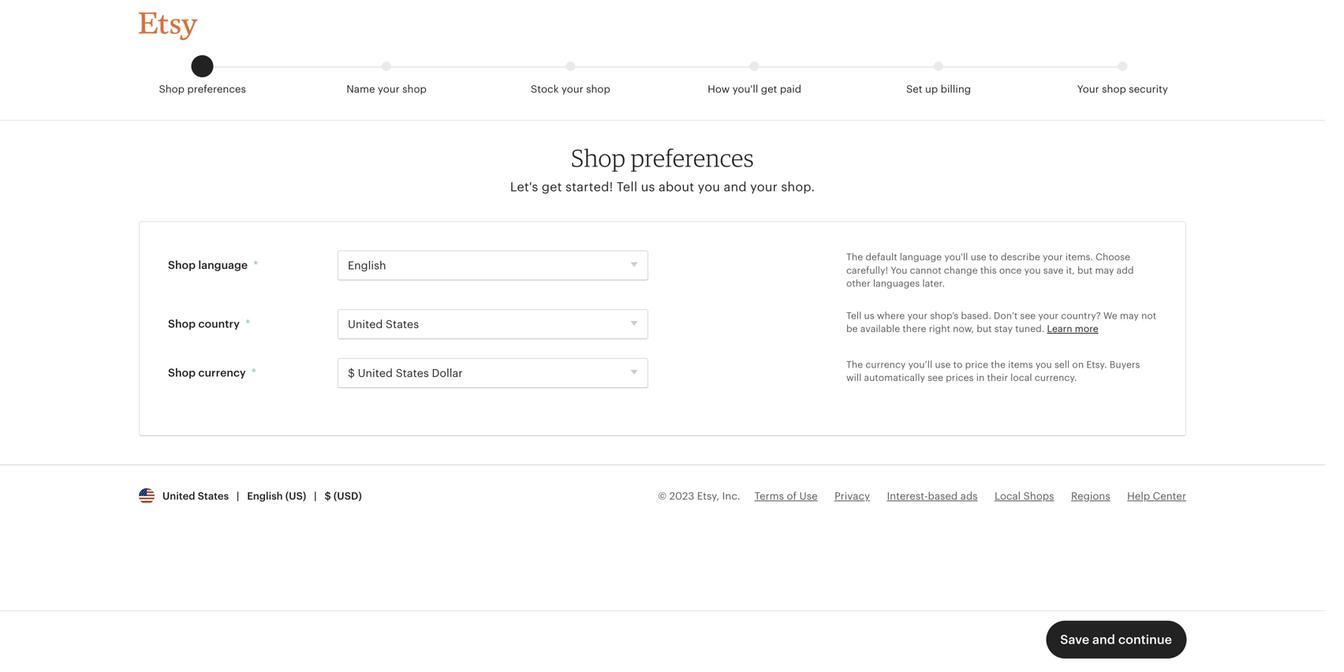 Task type: vqa. For each thing, say whether or not it's contained in the screenshot.
Blocks link
no



Task type: locate. For each thing, give the bounding box(es) containing it.
later.
[[923, 278, 946, 289]]

you inside the currency you'll use to price the items you sell on etsy. buyers will automatically see prices in their local currency.
[[1036, 359, 1053, 370]]

change
[[945, 265, 978, 276]]

interest-based ads link
[[887, 491, 978, 502]]

tell up be at the right of page
[[847, 310, 862, 321]]

1 vertical spatial to
[[954, 359, 963, 370]]

0 vertical spatial the
[[847, 252, 864, 262]]

may right we
[[1121, 310, 1140, 321]]

terms of use link
[[755, 491, 818, 502]]

get inside shop preferences let's get started! tell us about you and your shop.
[[542, 180, 562, 194]]

shop for name your shop
[[403, 83, 427, 95]]

1 vertical spatial the
[[847, 359, 864, 370]]

2 | from the left
[[314, 491, 317, 502]]

0 vertical spatial preferences
[[187, 83, 246, 95]]

etsy,
[[697, 491, 720, 502]]

local
[[995, 491, 1021, 502]]

you'll
[[733, 83, 759, 95], [945, 252, 969, 262]]

0 horizontal spatial |
[[237, 491, 239, 502]]

may inside the default language you'll use to describe your items. choose carefully! you cannot change this once you save it, but may add other languages later.
[[1096, 265, 1115, 276]]

* for shop language *
[[254, 259, 258, 272]]

0 vertical spatial tell
[[617, 180, 638, 194]]

1 horizontal spatial and
[[1093, 633, 1116, 647]]

(us)
[[286, 491, 306, 502]]

language up country
[[198, 259, 248, 272]]

1 vertical spatial you'll
[[945, 252, 969, 262]]

get
[[761, 83, 778, 95], [542, 180, 562, 194]]

add
[[1117, 265, 1135, 276]]

save and continue button
[[1047, 621, 1187, 659]]

will
[[847, 373, 862, 383]]

your left "shop."
[[751, 180, 778, 194]]

0 vertical spatial *
[[254, 259, 258, 272]]

but
[[1078, 265, 1093, 276], [977, 324, 993, 334]]

1 vertical spatial use
[[936, 359, 951, 370]]

your
[[378, 83, 400, 95], [562, 83, 584, 95], [751, 180, 778, 194], [1043, 252, 1064, 262], [908, 310, 928, 321], [1039, 310, 1059, 321]]

you for preferences
[[698, 180, 721, 194]]

(usd)
[[334, 491, 362, 502]]

united states   |   english (us)   |   $ (usd)
[[157, 491, 362, 502]]

2 the from the top
[[847, 359, 864, 370]]

your right stock on the left of the page
[[562, 83, 584, 95]]

the
[[991, 359, 1006, 370]]

0 horizontal spatial tell
[[617, 180, 638, 194]]

you'll inside how you'll get paid link
[[733, 83, 759, 95]]

2 shop from the left
[[586, 83, 611, 95]]

shop
[[159, 83, 185, 95], [571, 143, 626, 173], [168, 259, 196, 272], [168, 318, 196, 330], [168, 367, 196, 379]]

1 shop from the left
[[403, 83, 427, 95]]

how you'll get paid link
[[663, 62, 847, 96]]

1 horizontal spatial see
[[1021, 310, 1036, 321]]

1 vertical spatial see
[[928, 373, 944, 383]]

language up cannot
[[900, 252, 942, 262]]

in
[[977, 373, 985, 383]]

1 horizontal spatial preferences
[[631, 143, 755, 173]]

up
[[926, 83, 939, 95]]

1 vertical spatial may
[[1121, 310, 1140, 321]]

etsy.
[[1087, 359, 1108, 370]]

see up tuned.
[[1021, 310, 1036, 321]]

describe
[[1001, 252, 1041, 262]]

preferences
[[187, 83, 246, 95], [631, 143, 755, 173]]

your up save
[[1043, 252, 1064, 262]]

you up currency.
[[1036, 359, 1053, 370]]

you inside shop preferences let's get started! tell us about you and your shop.
[[698, 180, 721, 194]]

0 horizontal spatial us
[[641, 180, 656, 194]]

shops
[[1024, 491, 1055, 502]]

0 horizontal spatial shop
[[403, 83, 427, 95]]

but inside the default language you'll use to describe your items. choose carefully! you cannot change this once you save it, but may add other languages later.
[[1078, 265, 1093, 276]]

local
[[1011, 373, 1033, 383]]

shop inside shop preferences let's get started! tell us about you and your shop.
[[571, 143, 626, 173]]

shop for stock your shop
[[586, 83, 611, 95]]

to up this
[[990, 252, 999, 262]]

1 vertical spatial get
[[542, 180, 562, 194]]

you'll up change
[[945, 252, 969, 262]]

see
[[1021, 310, 1036, 321], [928, 373, 944, 383]]

buyers
[[1110, 359, 1141, 370]]

you'll right how
[[733, 83, 759, 95]]

help
[[1128, 491, 1151, 502]]

0 vertical spatial but
[[1078, 265, 1093, 276]]

1 horizontal spatial |
[[314, 491, 317, 502]]

0 horizontal spatial preferences
[[187, 83, 246, 95]]

language
[[900, 252, 942, 262], [198, 259, 248, 272]]

1 horizontal spatial tell
[[847, 310, 862, 321]]

interest-
[[887, 491, 929, 502]]

* for shop currency *
[[252, 367, 256, 379]]

items
[[1009, 359, 1034, 370]]

to
[[990, 252, 999, 262], [954, 359, 963, 370]]

0 horizontal spatial use
[[936, 359, 951, 370]]

us
[[641, 180, 656, 194], [865, 310, 875, 321]]

interest-based ads
[[887, 491, 978, 502]]

the
[[847, 252, 864, 262], [847, 359, 864, 370]]

0 horizontal spatial and
[[724, 180, 747, 194]]

| right states
[[237, 491, 239, 502]]

tell right started!
[[617, 180, 638, 194]]

save
[[1061, 633, 1090, 647]]

may
[[1096, 265, 1115, 276], [1121, 310, 1140, 321]]

1 horizontal spatial language
[[900, 252, 942, 262]]

and right about
[[724, 180, 747, 194]]

0 vertical spatial get
[[761, 83, 778, 95]]

see inside tell us where your shop's based. don't see your country? we may not be available there right now, but stay tuned.
[[1021, 310, 1036, 321]]

currency
[[866, 359, 906, 370], [198, 367, 246, 379]]

1 horizontal spatial use
[[971, 252, 987, 262]]

the inside the currency you'll use to price the items you sell on etsy. buyers will automatically see prices in their local currency.
[[847, 359, 864, 370]]

see down you'll
[[928, 373, 944, 383]]

you down describe
[[1025, 265, 1041, 276]]

2 vertical spatial you
[[1036, 359, 1053, 370]]

stock
[[531, 83, 559, 95]]

currency inside the currency you'll use to price the items you sell on etsy. buyers will automatically see prices in their local currency.
[[866, 359, 906, 370]]

your up "there"
[[908, 310, 928, 321]]

0 horizontal spatial may
[[1096, 265, 1115, 276]]

shop right your
[[1103, 83, 1127, 95]]

us up available
[[865, 310, 875, 321]]

shop right name
[[403, 83, 427, 95]]

shop for shop language *
[[168, 259, 196, 272]]

0 vertical spatial you
[[698, 180, 721, 194]]

continue
[[1119, 633, 1173, 647]]

us image
[[139, 488, 155, 504]]

your inside the default language you'll use to describe your items. choose carefully! you cannot change this once you save it, but may add other languages later.
[[1043, 252, 1064, 262]]

0 vertical spatial and
[[724, 180, 747, 194]]

1 horizontal spatial get
[[761, 83, 778, 95]]

you'll inside the default language you'll use to describe your items. choose carefully! you cannot change this once you save it, but may add other languages later.
[[945, 252, 969, 262]]

shop for shop preferences
[[159, 83, 185, 95]]

the default language you'll use to describe your items. choose carefully! you cannot change this once you save it, but may add other languages later.
[[847, 252, 1135, 289]]

0 horizontal spatial but
[[977, 324, 993, 334]]

regions button
[[1072, 489, 1111, 504]]

0 horizontal spatial to
[[954, 359, 963, 370]]

1 vertical spatial *
[[246, 318, 250, 330]]

get left paid on the right of the page
[[761, 83, 778, 95]]

currency down country
[[198, 367, 246, 379]]

0 horizontal spatial see
[[928, 373, 944, 383]]

0 horizontal spatial currency
[[198, 367, 246, 379]]

may down choose
[[1096, 265, 1115, 276]]

3 shop from the left
[[1103, 83, 1127, 95]]

2 horizontal spatial shop
[[1103, 83, 1127, 95]]

but down based.
[[977, 324, 993, 334]]

the inside the default language you'll use to describe your items. choose carefully! you cannot change this once you save it, but may add other languages later.
[[847, 252, 864, 262]]

your inside shop preferences let's get started! tell us about you and your shop.
[[751, 180, 778, 194]]

shop right stock on the left of the page
[[586, 83, 611, 95]]

set
[[907, 83, 923, 95]]

stock your shop
[[531, 83, 611, 95]]

currency up automatically on the bottom of the page
[[866, 359, 906, 370]]

your right name
[[378, 83, 400, 95]]

get right 'let's'
[[542, 180, 562, 194]]

stay
[[995, 324, 1013, 334]]

may inside tell us where your shop's based. don't see your country? we may not be available there right now, but stay tuned.
[[1121, 310, 1140, 321]]

1 horizontal spatial currency
[[866, 359, 906, 370]]

about
[[659, 180, 695, 194]]

get inside how you'll get paid link
[[761, 83, 778, 95]]

$
[[325, 491, 331, 502]]

sell
[[1055, 359, 1070, 370]]

shop preferences link
[[110, 55, 295, 96]]

you
[[891, 265, 908, 276]]

use
[[971, 252, 987, 262], [936, 359, 951, 370]]

0 horizontal spatial you'll
[[733, 83, 759, 95]]

to inside the default language you'll use to describe your items. choose carefully! you cannot change this once you save it, but may add other languages later.
[[990, 252, 999, 262]]

0 vertical spatial see
[[1021, 310, 1036, 321]]

the up carefully!
[[847, 252, 864, 262]]

1 horizontal spatial you'll
[[945, 252, 969, 262]]

1 vertical spatial us
[[865, 310, 875, 321]]

the up will
[[847, 359, 864, 370]]

0 vertical spatial you'll
[[733, 83, 759, 95]]

preferences inside shop preferences let's get started! tell us about you and your shop.
[[631, 143, 755, 173]]

1 vertical spatial tell
[[847, 310, 862, 321]]

1 vertical spatial you
[[1025, 265, 1041, 276]]

you'll
[[909, 359, 933, 370]]

you inside the default language you'll use to describe your items. choose carefully! you cannot change this once you save it, but may add other languages later.
[[1025, 265, 1041, 276]]

1 vertical spatial but
[[977, 324, 993, 334]]

1 vertical spatial and
[[1093, 633, 1116, 647]]

privacy
[[835, 491, 871, 502]]

to up the prices
[[954, 359, 963, 370]]

use up this
[[971, 252, 987, 262]]

1 horizontal spatial shop
[[586, 83, 611, 95]]

it,
[[1067, 265, 1076, 276]]

how
[[708, 83, 730, 95]]

currency for shop
[[198, 367, 246, 379]]

automatically
[[865, 373, 926, 383]]

learn
[[1048, 324, 1073, 334]]

and inside shop preferences let's get started! tell us about you and your shop.
[[724, 180, 747, 194]]

0 vertical spatial us
[[641, 180, 656, 194]]

0 horizontal spatial get
[[542, 180, 562, 194]]

|
[[237, 491, 239, 502], [314, 491, 317, 502]]

1 horizontal spatial may
[[1121, 310, 1140, 321]]

not
[[1142, 310, 1157, 321]]

0 vertical spatial may
[[1096, 265, 1115, 276]]

use up the prices
[[936, 359, 951, 370]]

you right about
[[698, 180, 721, 194]]

us left about
[[641, 180, 656, 194]]

2 vertical spatial *
[[252, 367, 256, 379]]

0 vertical spatial use
[[971, 252, 987, 262]]

but down items.
[[1078, 265, 1093, 276]]

shop.
[[782, 180, 816, 194]]

1 horizontal spatial to
[[990, 252, 999, 262]]

and right "save"
[[1093, 633, 1116, 647]]

shop for shop preferences let's get started! tell us about you and your shop.
[[571, 143, 626, 173]]

set up billing
[[907, 83, 972, 95]]

| left $
[[314, 491, 317, 502]]

1 horizontal spatial us
[[865, 310, 875, 321]]

1 vertical spatial preferences
[[631, 143, 755, 173]]

1 the from the top
[[847, 252, 864, 262]]

0 vertical spatial to
[[990, 252, 999, 262]]

you
[[698, 180, 721, 194], [1025, 265, 1041, 276], [1036, 359, 1053, 370]]

1 horizontal spatial but
[[1078, 265, 1093, 276]]



Task type: describe. For each thing, give the bounding box(es) containing it.
price
[[966, 359, 989, 370]]

english
[[247, 491, 283, 502]]

on
[[1073, 359, 1085, 370]]

there
[[903, 324, 927, 334]]

name
[[347, 83, 375, 95]]

right
[[929, 324, 951, 334]]

your
[[1078, 83, 1100, 95]]

name your shop
[[347, 83, 427, 95]]

country
[[198, 318, 240, 330]]

your shop security
[[1078, 83, 1169, 95]]

learn more link
[[1048, 324, 1099, 334]]

shop for shop country *
[[168, 318, 196, 330]]

set up billing link
[[847, 62, 1031, 96]]

don't
[[994, 310, 1018, 321]]

the for shop language *
[[847, 252, 864, 262]]

be
[[847, 324, 858, 334]]

more
[[1076, 324, 1099, 334]]

and inside button
[[1093, 633, 1116, 647]]

1 | from the left
[[237, 491, 239, 502]]

inc.
[[723, 491, 741, 502]]

started!
[[566, 180, 614, 194]]

once
[[1000, 265, 1022, 276]]

shop currency *
[[168, 367, 256, 379]]

shop preferences
[[159, 83, 246, 95]]

how you'll get paid
[[708, 83, 802, 95]]

where
[[878, 310, 905, 321]]

paid
[[780, 83, 802, 95]]

help center link
[[1128, 491, 1187, 502]]

to inside the currency you'll use to price the items you sell on etsy. buyers will automatically see prices in their local currency.
[[954, 359, 963, 370]]

tuned.
[[1016, 324, 1045, 334]]

name your shop link
[[295, 62, 479, 96]]

preferences for shop preferences let's get started! tell us about you and your shop.
[[631, 143, 755, 173]]

shop country *
[[168, 318, 250, 330]]

regions
[[1072, 491, 1111, 502]]

save and continue
[[1061, 633, 1173, 647]]

their
[[988, 373, 1009, 383]]

© 2023 etsy, inc.
[[658, 491, 741, 502]]

stock your shop link
[[479, 62, 663, 96]]

language inside the default language you'll use to describe your items. choose carefully! you cannot change this once you save it, but may add other languages later.
[[900, 252, 942, 262]]

based.
[[962, 310, 992, 321]]

let's
[[510, 180, 539, 194]]

help center
[[1128, 491, 1187, 502]]

billing
[[941, 83, 972, 95]]

shop language *
[[168, 259, 258, 272]]

of
[[787, 491, 797, 502]]

privacy link
[[835, 491, 871, 502]]

0 horizontal spatial language
[[198, 259, 248, 272]]

states
[[198, 491, 229, 502]]

your shop security link
[[1031, 62, 1215, 96]]

other
[[847, 278, 871, 289]]

see inside the currency you'll use to price the items you sell on etsy. buyers will automatically see prices in their local currency.
[[928, 373, 944, 383]]

local shops
[[995, 491, 1055, 502]]

learn more
[[1048, 324, 1099, 334]]

preferences for shop preferences
[[187, 83, 246, 95]]

terms of use
[[755, 491, 818, 502]]

use
[[800, 491, 818, 502]]

shop for shop currency *
[[168, 367, 196, 379]]

based
[[929, 491, 958, 502]]

use inside the default language you'll use to describe your items. choose carefully! you cannot change this once you save it, but may add other languages later.
[[971, 252, 987, 262]]

tell inside shop preferences let's get started! tell us about you and your shop.
[[617, 180, 638, 194]]

local shops link
[[995, 491, 1055, 502]]

you for currency
[[1036, 359, 1053, 370]]

©
[[658, 491, 667, 502]]

us inside shop preferences let's get started! tell us about you and your shop.
[[641, 180, 656, 194]]

tell us where your shop's based. don't see your country? we may not be available there right now, but stay tuned.
[[847, 310, 1157, 334]]

available
[[861, 324, 901, 334]]

terms
[[755, 491, 785, 502]]

united
[[162, 491, 195, 502]]

prices
[[946, 373, 974, 383]]

2023
[[670, 491, 695, 502]]

shop preferences let's get started! tell us about you and your shop.
[[510, 143, 816, 194]]

items.
[[1066, 252, 1094, 262]]

* for shop country *
[[246, 318, 250, 330]]

save
[[1044, 265, 1064, 276]]

us inside tell us where your shop's based. don't see your country? we may not be available there right now, but stay tuned.
[[865, 310, 875, 321]]

use inside the currency you'll use to price the items you sell on etsy. buyers will automatically see prices in their local currency.
[[936, 359, 951, 370]]

cannot
[[910, 265, 942, 276]]

the currency you'll use to price the items you sell on etsy. buyers will automatically see prices in their local currency.
[[847, 359, 1141, 383]]

currency for the
[[866, 359, 906, 370]]

security
[[1130, 83, 1169, 95]]

currency.
[[1035, 373, 1078, 383]]

default
[[866, 252, 898, 262]]

tell inside tell us where your shop's based. don't see your country? we may not be available there right now, but stay tuned.
[[847, 310, 862, 321]]

your up learn at the right of the page
[[1039, 310, 1059, 321]]

the for shop currency *
[[847, 359, 864, 370]]

carefully!
[[847, 265, 889, 276]]

but inside tell us where your shop's based. don't see your country? we may not be available there right now, but stay tuned.
[[977, 324, 993, 334]]

we
[[1104, 310, 1118, 321]]

choose
[[1096, 252, 1131, 262]]

shop preferences main content
[[0, 51, 1326, 668]]



